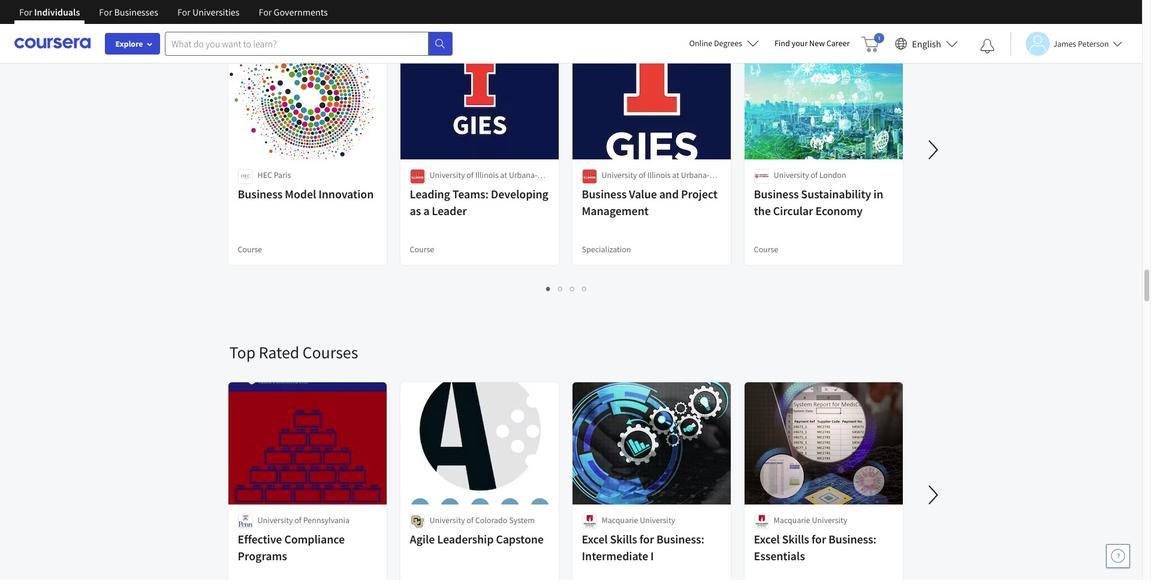 Task type: describe. For each thing, give the bounding box(es) containing it.
business value and project management
[[582, 187, 718, 218]]

champaign for business
[[602, 182, 642, 193]]

hec paris image
[[238, 169, 253, 184]]

business: for excel skills for business: essentials
[[829, 532, 877, 547]]

university of colorado system image
[[410, 515, 425, 530]]

effective compliance programs
[[238, 532, 345, 564]]

macquarie for essentials
[[774, 515, 811, 526]]

list inside management skills carousel element
[[229, 282, 904, 296]]

find your new career
[[775, 38, 850, 49]]

university of london
[[774, 170, 847, 181]]

university for sustainability
[[774, 170, 809, 181]]

hec paris
[[258, 170, 291, 181]]

leadership
[[437, 532, 494, 547]]

university for value
[[602, 170, 637, 181]]

business sustainability in the circular economy
[[754, 187, 884, 218]]

business for business sustainability in the circular economy
[[754, 187, 799, 202]]

of for leadership
[[467, 515, 474, 526]]

for businesses
[[99, 6, 158, 18]]

show notifications image
[[981, 39, 995, 53]]

online degrees
[[690, 38, 743, 49]]

specialization
[[582, 244, 631, 255]]

agile
[[410, 532, 435, 547]]

What do you want to learn? text field
[[165, 31, 429, 55]]

university of pennsylvania image
[[238, 515, 253, 530]]

excel for excel skills for business: intermediate i
[[582, 532, 608, 547]]

governments
[[274, 6, 328, 18]]

for for businesses
[[99, 6, 112, 18]]

explore button
[[105, 33, 160, 55]]

excel skills for business: intermediate i
[[582, 532, 705, 564]]

james peterson button
[[1011, 31, 1123, 55]]

course for leading teams: developing as a leader
[[410, 244, 434, 255]]

urbana- for developing
[[509, 170, 538, 181]]

new
[[810, 38, 825, 49]]

find
[[775, 38, 790, 49]]

find your new career link
[[769, 36, 856, 51]]

university of illinois at urbana-champaign image for business value and project management
[[582, 169, 597, 184]]

system
[[509, 515, 535, 526]]

university of illinois at urbana- champaign for value
[[602, 170, 710, 193]]

colorado
[[476, 515, 508, 526]]

3
[[570, 283, 575, 295]]

university up excel skills for business: essentials
[[812, 515, 848, 526]]

management skills carousel element
[[223, 0, 1152, 306]]

for universities
[[178, 6, 240, 18]]

and
[[660, 187, 679, 202]]

2
[[558, 283, 563, 295]]

leader
[[432, 203, 467, 218]]

model
[[285, 187, 316, 202]]

at for developing
[[500, 170, 507, 181]]

university of pennsylvania
[[258, 515, 350, 526]]

for for universities
[[178, 6, 191, 18]]

4
[[582, 283, 587, 295]]

online
[[690, 38, 713, 49]]

business for business value and project management
[[582, 187, 627, 202]]

as
[[410, 203, 421, 218]]

university for compliance
[[258, 515, 293, 526]]

1 button
[[543, 282, 555, 296]]

online degrees button
[[680, 30, 769, 56]]

coursera image
[[14, 34, 91, 53]]

skills for essentials
[[782, 532, 810, 547]]

university for teams:
[[430, 170, 465, 181]]

macquarie university for essentials
[[774, 515, 848, 526]]

universities
[[193, 6, 240, 18]]

excel skills for business: essentials
[[754, 532, 877, 564]]

for for individuals
[[19, 6, 32, 18]]

sustainability
[[801, 187, 872, 202]]

teams:
[[453, 187, 489, 202]]

help center image
[[1112, 549, 1126, 564]]

peterson
[[1079, 38, 1110, 49]]

of for value
[[639, 170, 646, 181]]

value
[[629, 187, 657, 202]]

paris
[[274, 170, 291, 181]]

career
[[827, 38, 850, 49]]

innovation
[[319, 187, 374, 202]]

skills for intermediate
[[610, 532, 638, 547]]

4 button
[[579, 282, 591, 296]]

shopping cart: 1 item image
[[862, 33, 885, 52]]

3 button
[[567, 282, 579, 296]]



Task type: locate. For each thing, give the bounding box(es) containing it.
0 vertical spatial next slide image
[[919, 136, 948, 164]]

champaign up management
[[602, 182, 642, 193]]

top
[[229, 342, 256, 364]]

macquarie university up excel skills for business: essentials
[[774, 515, 848, 526]]

0 horizontal spatial macquarie university
[[602, 515, 676, 526]]

programs
[[238, 549, 287, 564]]

project
[[681, 187, 718, 202]]

for for governments
[[259, 6, 272, 18]]

your
[[792, 38, 808, 49]]

for governments
[[259, 6, 328, 18]]

banner navigation
[[10, 0, 338, 33]]

next slide image for business sustainability in the circular economy
[[919, 136, 948, 164]]

james
[[1054, 38, 1077, 49]]

skills inside excel skills for business: intermediate i
[[610, 532, 638, 547]]

skills up intermediate
[[610, 532, 638, 547]]

rated
[[259, 342, 299, 364]]

excel inside excel skills for business: intermediate i
[[582, 532, 608, 547]]

for left governments
[[259, 6, 272, 18]]

of for teams:
[[467, 170, 474, 181]]

urbana- for and
[[681, 170, 710, 181]]

economy
[[816, 203, 863, 218]]

leading
[[410, 187, 450, 202]]

1 macquarie from the left
[[602, 515, 639, 526]]

1 illinois from the left
[[476, 170, 499, 181]]

hec
[[258, 170, 272, 181]]

champaign for leading
[[430, 182, 470, 193]]

2 university of illinois at urbana- champaign from the left
[[602, 170, 710, 193]]

2 for from the left
[[99, 6, 112, 18]]

illinois up and
[[648, 170, 671, 181]]

1 horizontal spatial skills
[[782, 532, 810, 547]]

2 course from the left
[[410, 244, 434, 255]]

business up management
[[582, 187, 627, 202]]

for individuals
[[19, 6, 80, 18]]

1 excel from the left
[[582, 532, 608, 547]]

macquarie university image for excel skills for business: intermediate i
[[582, 515, 597, 530]]

1 business from the left
[[238, 187, 283, 202]]

next slide image inside top rated courses carousel element
[[919, 481, 948, 510]]

1 horizontal spatial business
[[582, 187, 627, 202]]

university up leadership
[[430, 515, 465, 526]]

2 macquarie university from the left
[[774, 515, 848, 526]]

next slide image
[[919, 136, 948, 164], [919, 481, 948, 510]]

for
[[640, 532, 654, 547], [812, 532, 827, 547]]

of
[[467, 170, 474, 181], [639, 170, 646, 181], [811, 170, 818, 181], [295, 515, 302, 526], [467, 515, 474, 526]]

list
[[229, 282, 904, 296]]

a
[[424, 203, 430, 218]]

2 champaign from the left
[[602, 182, 642, 193]]

1 macquarie university from the left
[[602, 515, 676, 526]]

capstone
[[496, 532, 544, 547]]

business: inside excel skills for business: essentials
[[829, 532, 877, 547]]

for left individuals
[[19, 6, 32, 18]]

management
[[582, 203, 649, 218]]

2 macquarie university image from the left
[[754, 515, 769, 530]]

developing
[[491, 187, 549, 202]]

university of illinois at urbana-champaign image up management
[[582, 169, 597, 184]]

1 for from the left
[[640, 532, 654, 547]]

2 horizontal spatial business
[[754, 187, 799, 202]]

university up value on the top right
[[602, 170, 637, 181]]

of up compliance
[[295, 515, 302, 526]]

for inside excel skills for business: intermediate i
[[640, 532, 654, 547]]

excel for excel skills for business: essentials
[[754, 532, 780, 547]]

2 for from the left
[[812, 532, 827, 547]]

1 horizontal spatial macquarie university image
[[754, 515, 769, 530]]

business for business model innovation
[[238, 187, 283, 202]]

courses
[[303, 342, 358, 364]]

illinois for teams:
[[476, 170, 499, 181]]

0 horizontal spatial urbana-
[[509, 170, 538, 181]]

urbana- up the project
[[681, 170, 710, 181]]

next slide image for macquarie university
[[919, 481, 948, 510]]

2 illinois from the left
[[648, 170, 671, 181]]

university
[[430, 170, 465, 181], [602, 170, 637, 181], [774, 170, 809, 181], [258, 515, 293, 526], [430, 515, 465, 526], [640, 515, 676, 526], [812, 515, 848, 526]]

business inside business value and project management
[[582, 187, 627, 202]]

for left businesses
[[99, 6, 112, 18]]

london
[[820, 170, 847, 181]]

2 next slide image from the top
[[919, 481, 948, 510]]

university of london image
[[754, 169, 769, 184]]

i
[[651, 549, 654, 564]]

macquarie up excel skills for business: essentials
[[774, 515, 811, 526]]

businesses
[[114, 6, 158, 18]]

business model innovation
[[238, 187, 374, 202]]

business inside business sustainability in the circular economy
[[754, 187, 799, 202]]

2 business from the left
[[582, 187, 627, 202]]

university of colorado system
[[430, 515, 535, 526]]

0 horizontal spatial champaign
[[430, 182, 470, 193]]

champaign up 'leader'
[[430, 182, 470, 193]]

business down hec
[[238, 187, 283, 202]]

2 at from the left
[[673, 170, 680, 181]]

1
[[546, 283, 551, 295]]

english button
[[891, 24, 963, 63]]

macquarie university
[[602, 515, 676, 526], [774, 515, 848, 526]]

skills inside excel skills for business: essentials
[[782, 532, 810, 547]]

leading teams: developing as a leader
[[410, 187, 549, 218]]

urbana-
[[509, 170, 538, 181], [681, 170, 710, 181]]

at up 'developing' at the top left of the page
[[500, 170, 507, 181]]

0 horizontal spatial macquarie
[[602, 515, 639, 526]]

at up and
[[673, 170, 680, 181]]

2 horizontal spatial course
[[754, 244, 779, 255]]

excel up essentials
[[754, 532, 780, 547]]

0 horizontal spatial business:
[[657, 532, 705, 547]]

1 horizontal spatial champaign
[[602, 182, 642, 193]]

illinois up teams:
[[476, 170, 499, 181]]

1 horizontal spatial excel
[[754, 532, 780, 547]]

excel up intermediate
[[582, 532, 608, 547]]

course
[[238, 244, 262, 255], [410, 244, 434, 255], [754, 244, 779, 255]]

1 at from the left
[[500, 170, 507, 181]]

0 horizontal spatial university of illinois at urbana-champaign image
[[410, 169, 425, 184]]

the
[[754, 203, 771, 218]]

agile leadership capstone
[[410, 532, 544, 547]]

2 urbana- from the left
[[681, 170, 710, 181]]

business
[[238, 187, 283, 202], [582, 187, 627, 202], [754, 187, 799, 202]]

for for essentials
[[812, 532, 827, 547]]

0 horizontal spatial for
[[640, 532, 654, 547]]

1 champaign from the left
[[430, 182, 470, 193]]

0 horizontal spatial excel
[[582, 532, 608, 547]]

2 skills from the left
[[782, 532, 810, 547]]

1 horizontal spatial university of illinois at urbana-champaign image
[[582, 169, 597, 184]]

1 vertical spatial next slide image
[[919, 481, 948, 510]]

1 for from the left
[[19, 6, 32, 18]]

circular
[[774, 203, 814, 218]]

top rated courses carousel element
[[223, 306, 1152, 581]]

1 skills from the left
[[610, 532, 638, 547]]

for left universities
[[178, 6, 191, 18]]

university for leadership
[[430, 515, 465, 526]]

2 macquarie from the left
[[774, 515, 811, 526]]

university up leading
[[430, 170, 465, 181]]

of up value on the top right
[[639, 170, 646, 181]]

compliance
[[285, 532, 345, 547]]

1 university of illinois at urbana- champaign from the left
[[430, 170, 538, 193]]

course for business model innovation
[[238, 244, 262, 255]]

of up leadership
[[467, 515, 474, 526]]

of for sustainability
[[811, 170, 818, 181]]

1 business: from the left
[[657, 532, 705, 547]]

urbana- up 'developing' at the top left of the page
[[509, 170, 538, 181]]

1 horizontal spatial course
[[410, 244, 434, 255]]

of for compliance
[[295, 515, 302, 526]]

0 horizontal spatial macquarie university image
[[582, 515, 597, 530]]

1 horizontal spatial business:
[[829, 532, 877, 547]]

excel
[[582, 532, 608, 547], [754, 532, 780, 547]]

0 horizontal spatial business
[[238, 187, 283, 202]]

business: for excel skills for business: intermediate i
[[657, 532, 705, 547]]

1 horizontal spatial macquarie
[[774, 515, 811, 526]]

champaign
[[430, 182, 470, 193], [602, 182, 642, 193]]

explore
[[115, 38, 143, 49]]

of left london on the top
[[811, 170, 818, 181]]

0 horizontal spatial skills
[[610, 532, 638, 547]]

english
[[913, 37, 942, 49]]

0 horizontal spatial illinois
[[476, 170, 499, 181]]

2 university of illinois at urbana-champaign image from the left
[[582, 169, 597, 184]]

for
[[19, 6, 32, 18], [99, 6, 112, 18], [178, 6, 191, 18], [259, 6, 272, 18]]

intermediate
[[582, 549, 649, 564]]

1 horizontal spatial macquarie university
[[774, 515, 848, 526]]

1 course from the left
[[238, 244, 262, 255]]

of up teams:
[[467, 170, 474, 181]]

university right university of london 'icon'
[[774, 170, 809, 181]]

university of illinois at urbana-champaign image
[[410, 169, 425, 184], [582, 169, 597, 184]]

3 course from the left
[[754, 244, 779, 255]]

effective
[[238, 532, 282, 547]]

1 horizontal spatial university of illinois at urbana- champaign
[[602, 170, 710, 193]]

skills
[[610, 532, 638, 547], [782, 532, 810, 547]]

None search field
[[165, 31, 453, 55]]

3 for from the left
[[178, 6, 191, 18]]

pennsylvania
[[303, 515, 350, 526]]

illinois for value
[[648, 170, 671, 181]]

at for and
[[673, 170, 680, 181]]

2 business: from the left
[[829, 532, 877, 547]]

course for business sustainability in the circular economy
[[754, 244, 779, 255]]

university up effective at the left bottom
[[258, 515, 293, 526]]

macquarie up excel skills for business: intermediate i on the bottom right of the page
[[602, 515, 639, 526]]

1 horizontal spatial urbana-
[[681, 170, 710, 181]]

0 horizontal spatial course
[[238, 244, 262, 255]]

for inside excel skills for business: essentials
[[812, 532, 827, 547]]

2 button
[[555, 282, 567, 296]]

business up the 'the'
[[754, 187, 799, 202]]

at
[[500, 170, 507, 181], [673, 170, 680, 181]]

james peterson
[[1054, 38, 1110, 49]]

excel inside excel skills for business: essentials
[[754, 532, 780, 547]]

3 business from the left
[[754, 187, 799, 202]]

macquarie university image up essentials
[[754, 515, 769, 530]]

business: inside excel skills for business: intermediate i
[[657, 532, 705, 547]]

4 for from the left
[[259, 6, 272, 18]]

macquarie university image up intermediate
[[582, 515, 597, 530]]

university up excel skills for business: intermediate i on the bottom right of the page
[[640, 515, 676, 526]]

essentials
[[754, 549, 805, 564]]

university of illinois at urbana-champaign image for leading teams: developing as a leader
[[410, 169, 425, 184]]

macquarie university image
[[582, 515, 597, 530], [754, 515, 769, 530]]

for for intermediate
[[640, 532, 654, 547]]

macquarie university image for excel skills for business: essentials
[[754, 515, 769, 530]]

1 urbana- from the left
[[509, 170, 538, 181]]

business:
[[657, 532, 705, 547], [829, 532, 877, 547]]

1 horizontal spatial for
[[812, 532, 827, 547]]

next slide image inside management skills carousel element
[[919, 136, 948, 164]]

university of illinois at urbana- champaign
[[430, 170, 538, 193], [602, 170, 710, 193]]

macquarie university for intermediate
[[602, 515, 676, 526]]

illinois
[[476, 170, 499, 181], [648, 170, 671, 181]]

macquarie university up excel skills for business: intermediate i on the bottom right of the page
[[602, 515, 676, 526]]

1 university of illinois at urbana-champaign image from the left
[[410, 169, 425, 184]]

macquarie
[[602, 515, 639, 526], [774, 515, 811, 526]]

degrees
[[714, 38, 743, 49]]

0 horizontal spatial at
[[500, 170, 507, 181]]

university of illinois at urbana- champaign for teams:
[[430, 170, 538, 193]]

1 horizontal spatial illinois
[[648, 170, 671, 181]]

0 horizontal spatial university of illinois at urbana- champaign
[[430, 170, 538, 193]]

2 excel from the left
[[754, 532, 780, 547]]

1 horizontal spatial at
[[673, 170, 680, 181]]

university of illinois at urbana-champaign image up leading
[[410, 169, 425, 184]]

1 macquarie university image from the left
[[582, 515, 597, 530]]

macquarie for intermediate
[[602, 515, 639, 526]]

top rated courses
[[229, 342, 358, 364]]

skills up essentials
[[782, 532, 810, 547]]

list containing 1
[[229, 282, 904, 296]]

individuals
[[34, 6, 80, 18]]

in
[[874, 187, 884, 202]]

1 next slide image from the top
[[919, 136, 948, 164]]



Task type: vqa. For each thing, say whether or not it's contained in the screenshot.
MATLAB? to the top
no



